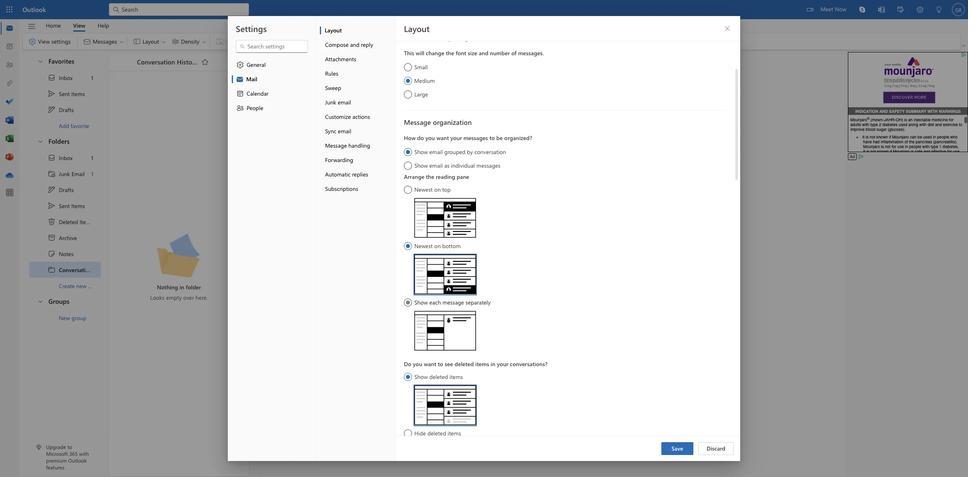 Task type: locate. For each thing, give the bounding box(es) containing it.
1 drafts from the top
[[59, 106, 74, 113]]

1 vertical spatial the
[[426, 173, 434, 181]]

tree containing 
[[29, 150, 112, 294]]

2 vertical spatial items
[[80, 218, 93, 226]]

organized?
[[504, 134, 532, 142]]

1 vertical spatial items
[[450, 373, 463, 381]]

0 vertical spatial sent
[[59, 90, 70, 97]]

1 vertical spatial  drafts
[[48, 186, 74, 194]]

 drafts down  tree item
[[48, 186, 74, 194]]

medium
[[414, 77, 435, 84]]

1 vertical spatial 
[[48, 202, 56, 210]]

1 inside  tree item
[[91, 170, 93, 178]]

nothing
[[157, 283, 178, 291]]

and inside button
[[350, 41, 359, 48]]

 inside groups tree item
[[37, 298, 44, 304]]

layout up will
[[404, 23, 430, 34]]

automatic
[[325, 171, 351, 178]]

group
[[72, 314, 86, 322]]

2 vertical spatial deleted
[[427, 430, 446, 437]]

3  button from the top
[[33, 294, 47, 309]]

conversation inside  conversation history
[[59, 266, 92, 274]]

onedrive image
[[6, 172, 14, 180]]

1 horizontal spatial your
[[497, 360, 508, 368]]

to left see
[[438, 360, 443, 368]]

document containing settings
[[0, 0, 968, 477]]

with right 365
[[79, 451, 89, 457]]

 sent items for 2nd  "tree item" from the bottom
[[48, 90, 85, 98]]

1 for 
[[91, 154, 93, 162]]

show each message separately
[[414, 299, 491, 306]]

settings heading
[[236, 23, 267, 34]]

1 vertical spatial  inbox
[[48, 154, 73, 162]]

your up grouped
[[450, 134, 462, 142]]

 view settings
[[28, 38, 71, 46]]

tree
[[29, 150, 112, 294]]

home
[[46, 21, 61, 29]]

tab list
[[40, 19, 115, 32]]

1 vertical spatial on
[[434, 242, 441, 250]]

items inside favorites "tree"
[[71, 90, 85, 97]]

 button left 'groups'
[[33, 294, 47, 309]]

1 on from the top
[[434, 186, 441, 193]]

0 horizontal spatial the
[[426, 173, 434, 181]]

2  tree item from the top
[[29, 198, 101, 214]]

application
[[0, 0, 968, 477]]

microsoft
[[46, 451, 68, 457]]

layout up compose
[[325, 26, 342, 34]]

2  from the top
[[48, 154, 56, 162]]

folder for new
[[88, 282, 103, 290]]

1 inside favorites "tree"
[[91, 74, 93, 81]]

0 vertical spatial want
[[436, 134, 449, 142]]

newest down the arrange
[[414, 186, 433, 193]]

show for show email grouped by conversation
[[414, 148, 428, 156]]

messages down conversation
[[476, 162, 500, 169]]

0 vertical spatial  drafts
[[48, 106, 74, 114]]

deleted
[[59, 218, 78, 226]]

0 vertical spatial on
[[434, 186, 441, 193]]

inbox inside tree
[[59, 154, 73, 162]]

1 horizontal spatial view
[[73, 21, 85, 29]]

layout heading
[[404, 23, 430, 34]]

the left font
[[446, 49, 454, 57]]

 down  on the top left of page
[[48, 186, 56, 194]]

messages up 'by'
[[463, 134, 488, 142]]

0 vertical spatial  tree item
[[29, 86, 101, 102]]

1 inbox from the top
[[59, 74, 73, 81]]

2 newest from the top
[[414, 242, 433, 250]]

items
[[475, 360, 489, 368], [450, 373, 463, 381], [448, 430, 461, 437]]

conversation
[[137, 57, 175, 66], [59, 266, 92, 274]]

to right "upgrade"
[[67, 444, 72, 451]]

 button for folders
[[33, 134, 47, 149]]

1 vertical spatial messages
[[476, 162, 500, 169]]

 button inside favorites tree item
[[33, 54, 47, 68]]

2 horizontal spatial your
[[516, 291, 527, 298]]

1  from the top
[[48, 74, 56, 82]]

 sent items inside tree
[[48, 202, 85, 210]]

the up separately
[[472, 291, 480, 298]]

be
[[496, 134, 503, 142]]

0 vertical spatial  button
[[33, 54, 47, 68]]

1 horizontal spatial 
[[236, 61, 244, 69]]

folders
[[48, 137, 70, 145]]

history inside  conversation history
[[94, 266, 112, 274]]

the for arrange the reading pane
[[426, 173, 434, 181]]

and
[[432, 33, 443, 42], [350, 41, 359, 48], [479, 49, 488, 57]]

 left folders at the top left of page
[[37, 138, 44, 144]]

replies
[[352, 171, 368, 178]]

meet
[[820, 5, 833, 13]]

1 vertical spatial conversation
[[59, 266, 92, 274]]

 drafts for 
[[48, 106, 74, 114]]

items inside  deleted items
[[80, 218, 93, 226]]

1 vertical spatial deleted
[[429, 373, 448, 381]]

home button
[[40, 19, 67, 32]]

your left phone
[[516, 291, 527, 298]]

0 horizontal spatial history
[[94, 266, 112, 274]]

 sent items
[[48, 90, 85, 98], [48, 202, 85, 210]]

1 vertical spatial history
[[94, 266, 112, 274]]

conversation history 
[[137, 57, 209, 66]]

1 horizontal spatial in
[[491, 360, 495, 368]]

automatic replies
[[325, 171, 368, 178]]

1 vertical spatial 
[[37, 138, 44, 144]]

 up "add favorite" tree item
[[48, 106, 56, 114]]

1 horizontal spatial want
[[436, 134, 449, 142]]

0 horizontal spatial layout
[[325, 26, 342, 34]]

 tree item up deleted
[[29, 198, 101, 214]]


[[48, 90, 56, 98], [48, 202, 56, 210]]

 inbox inside favorites "tree"
[[48, 74, 73, 82]]

favorites
[[48, 57, 74, 65]]

items for 2nd  "tree item" from the bottom
[[71, 90, 85, 97]]

 tree item up  junk email
[[29, 150, 101, 166]]

conversation inside conversation history 
[[137, 57, 175, 66]]

 tree item
[[29, 86, 101, 102], [29, 198, 101, 214]]

items for 1st  "tree item" from the bottom of the application containing settings
[[71, 202, 85, 210]]

1 vertical spatial outlook
[[598, 291, 618, 298]]

0 vertical spatial size
[[418, 33, 430, 42]]

outlook inside upgrade to microsoft 365 with premium outlook features
[[68, 457, 87, 464]]

 tree item down favorites
[[29, 70, 101, 86]]

deleted down see
[[429, 373, 448, 381]]

on left bottom on the left bottom of page
[[434, 242, 441, 250]]

your left conversations?
[[497, 360, 508, 368]]

2  drafts from the top
[[48, 186, 74, 194]]

3 show from the top
[[414, 299, 428, 306]]

0 horizontal spatial conversation
[[59, 266, 92, 274]]

 tree item down  junk email
[[29, 182, 101, 198]]

 inbox inside tree
[[48, 154, 73, 162]]

folder inside tree item
[[88, 282, 103, 290]]

 notes
[[48, 250, 73, 258]]

 inbox for 
[[48, 74, 73, 82]]

0 vertical spatial  sent items
[[48, 90, 85, 98]]

1 horizontal spatial and
[[432, 33, 443, 42]]

layout group
[[129, 34, 208, 50]]

folder
[[88, 282, 103, 290], [186, 283, 201, 291]]

0 horizontal spatial message
[[325, 142, 347, 149]]

1 horizontal spatial layout
[[404, 23, 430, 34]]

1 1 from the top
[[91, 74, 93, 81]]

0 vertical spatial inbox
[[59, 74, 73, 81]]

1 vertical spatial view
[[38, 38, 50, 45]]

and left reply
[[350, 41, 359, 48]]

history up create new folder
[[94, 266, 112, 274]]

1 horizontal spatial folder
[[186, 283, 201, 291]]

1 vertical spatial  tree item
[[29, 182, 101, 198]]

 button
[[230, 58, 243, 69]]

how do you want your messages to be organized? option group
[[404, 132, 725, 171]]

items up  deleted items
[[71, 202, 85, 210]]

2 horizontal spatial the
[[472, 291, 480, 298]]

items up favorite
[[71, 90, 85, 97]]

add favorite tree item
[[29, 118, 101, 134]]

1 horizontal spatial you
[[425, 134, 435, 142]]

in left conversations?
[[491, 360, 495, 368]]

left-rail-appbar navigation
[[2, 19, 18, 185]]

 up  on the top left of page
[[48, 154, 56, 162]]

1 horizontal spatial outlook
[[68, 457, 87, 464]]

 for favorites
[[37, 58, 44, 64]]

favorites tree
[[29, 50, 101, 134]]

2  tree item from the top
[[29, 150, 101, 166]]

 for folders
[[37, 138, 44, 144]]

email left "as"
[[429, 162, 443, 169]]

1 show from the top
[[414, 148, 428, 156]]

in
[[180, 283, 184, 291], [491, 360, 495, 368]]

0 vertical spatial you
[[425, 134, 435, 142]]

your inside the how do you want your messages to be organized? option group
[[450, 134, 462, 142]]


[[48, 106, 56, 114], [48, 186, 56, 194]]

dialog containing settings
[[0, 0, 968, 477]]

2 horizontal spatial and
[[479, 49, 488, 57]]

folder for in
[[186, 283, 201, 291]]

to left be
[[489, 134, 495, 142]]

junk down sweep
[[325, 98, 336, 106]]

1
[[91, 74, 93, 81], [91, 154, 93, 162], [91, 170, 93, 178]]

forwarding button
[[320, 153, 396, 167]]

0 vertical spatial 1
[[91, 74, 93, 81]]

0 horizontal spatial folder
[[88, 282, 103, 290]]

0 horizontal spatial with
[[79, 451, 89, 457]]

message for message handling
[[325, 142, 347, 149]]

outlook right premium
[[68, 457, 87, 464]]

message inside layout tab panel
[[404, 118, 431, 127]]

1 vertical spatial sent
[[59, 202, 70, 210]]

 left favorites
[[37, 58, 44, 64]]

rules button
[[320, 66, 396, 81]]

2 vertical spatial outlook
[[68, 457, 87, 464]]

upgrade to microsoft 365 with premium outlook features
[[46, 444, 89, 471]]

2  from the top
[[48, 186, 56, 194]]

show email as individual messages
[[414, 162, 500, 169]]

phone
[[529, 291, 544, 298]]

on left top
[[434, 186, 441, 193]]

0 vertical spatial outlook
[[22, 5, 46, 14]]

0 vertical spatial  tree item
[[29, 70, 101, 86]]

tree inside application
[[29, 150, 112, 294]]

0 vertical spatial newest
[[414, 186, 433, 193]]

newest left bottom on the left bottom of page
[[414, 242, 433, 250]]

1 sent from the top
[[59, 90, 70, 97]]

discard button
[[698, 442, 734, 455]]

see
[[445, 360, 453, 368]]

1  tree item from the top
[[29, 102, 101, 118]]

2 on from the top
[[434, 242, 441, 250]]

1  sent items from the top
[[48, 90, 85, 98]]

2 vertical spatial 
[[37, 298, 44, 304]]

deleted right see
[[455, 360, 474, 368]]

 up 
[[236, 61, 244, 69]]

want down message organization
[[436, 134, 449, 142]]

want
[[436, 134, 449, 142], [424, 360, 436, 368]]

on for bottom
[[434, 242, 441, 250]]

 button inside folders tree item
[[33, 134, 47, 149]]

1  from the top
[[37, 58, 44, 64]]

 down favorites
[[48, 74, 56, 82]]

in up over
[[180, 283, 184, 291]]

0 vertical spatial the
[[446, 49, 454, 57]]

 for  general
[[236, 61, 244, 69]]

 tree item for 
[[29, 70, 101, 86]]

folder right new
[[88, 282, 103, 290]]

and up change
[[432, 33, 443, 42]]

 drafts up the add
[[48, 106, 74, 114]]

sent inside tree
[[59, 202, 70, 210]]

2  from the top
[[48, 202, 56, 210]]

inbox up  junk email
[[59, 154, 73, 162]]

1 vertical spatial 
[[236, 61, 244, 69]]

0 horizontal spatial in
[[180, 283, 184, 291]]

junk right  on the top left of page
[[59, 170, 70, 178]]

1  inbox from the top
[[48, 74, 73, 82]]

conversation up create new folder
[[59, 266, 92, 274]]

 inbox down folders at the top left of page
[[48, 154, 73, 162]]

 down 
[[28, 38, 36, 46]]

1 vertical spatial  tree item
[[29, 198, 101, 214]]

4 show from the top
[[414, 373, 428, 381]]

2 horizontal spatial outlook
[[598, 291, 618, 298]]

folder up over
[[186, 283, 201, 291]]

0 vertical spatial 
[[28, 38, 36, 46]]

settings
[[236, 23, 267, 34]]

 left 'groups'
[[37, 298, 44, 304]]

view inside view button
[[73, 21, 85, 29]]

message down sync email
[[325, 142, 347, 149]]


[[48, 250, 56, 258]]

1 vertical spatial newest
[[414, 242, 433, 250]]

size right font
[[468, 49, 477, 57]]

1 vertical spatial in
[[491, 360, 495, 368]]

items down see
[[450, 373, 463, 381]]

1 vertical spatial 
[[48, 186, 56, 194]]

 down favorites
[[48, 90, 56, 98]]

show for show each message separately
[[414, 299, 428, 306]]

 inside favorites "tree"
[[48, 106, 56, 114]]

drafts inside favorites "tree"
[[59, 106, 74, 113]]

attachments button
[[320, 52, 396, 66]]

organization
[[433, 118, 472, 127]]

0 horizontal spatial your
[[450, 134, 462, 142]]

3  from the top
[[37, 298, 44, 304]]

mobile
[[620, 291, 637, 298]]

with inside upgrade to microsoft 365 with premium outlook features
[[79, 451, 89, 457]]

outlook inside banner
[[22, 5, 46, 14]]

email for show email grouped by conversation
[[429, 148, 443, 156]]

message list section
[[109, 51, 249, 477]]

you right do
[[413, 360, 422, 368]]

you right do at left top
[[425, 134, 435, 142]]

1 vertical spatial inbox
[[59, 154, 73, 162]]

 tree item up the add
[[29, 102, 101, 118]]

the up newest on top
[[426, 173, 434, 181]]

 drafts inside favorites "tree"
[[48, 106, 74, 114]]

customize actions button
[[320, 110, 396, 124]]

drafts up "add favorite" tree item
[[59, 106, 74, 113]]

 inside favorites "tree"
[[48, 74, 56, 82]]

1 down folders tree item
[[91, 154, 93, 162]]

365
[[69, 451, 78, 457]]

2 sent from the top
[[59, 202, 70, 210]]

folders tree item
[[29, 134, 101, 150]]

sync
[[325, 127, 336, 135]]

email up customize actions
[[338, 98, 351, 106]]


[[201, 58, 209, 66]]

bottom
[[442, 242, 461, 250]]

items
[[71, 90, 85, 97], [71, 202, 85, 210], [80, 218, 93, 226]]

history left 
[[177, 57, 198, 66]]

0 vertical spatial drafts
[[59, 106, 74, 113]]

items right see
[[475, 360, 489, 368]]

 inbox down favorites
[[48, 74, 73, 82]]

1 horizontal spatial size
[[468, 49, 477, 57]]

 inside folders tree item
[[37, 138, 44, 144]]

 inside 'settings' tab list
[[236, 61, 244, 69]]

pane
[[457, 173, 469, 181]]

drafts down  junk email
[[59, 186, 74, 194]]

grouped
[[444, 148, 465, 156]]

outlook left mobile
[[598, 291, 618, 298]]

layout inside button
[[325, 26, 342, 34]]

message inside message handling button
[[325, 142, 347, 149]]

dialog
[[0, 0, 968, 477]]

document
[[0, 0, 968, 477]]

2 inbox from the top
[[59, 154, 73, 162]]

newest
[[414, 186, 433, 193], [414, 242, 433, 250]]

you
[[425, 134, 435, 142], [413, 360, 422, 368]]

1 vertical spatial message
[[325, 142, 347, 149]]

1 right email
[[91, 170, 93, 178]]

0 vertical spatial message
[[404, 118, 431, 127]]

show for show deleted items
[[414, 373, 428, 381]]

 junk email
[[48, 170, 85, 178]]

 sent items down favorites tree item
[[48, 90, 85, 98]]

 inside  view settings
[[28, 38, 36, 46]]

0 horizontal spatial 
[[28, 38, 36, 46]]

 tree item
[[29, 102, 101, 118], [29, 182, 101, 198]]

notes
[[59, 250, 73, 258]]

0 vertical spatial with
[[504, 291, 514, 298]]

calendar
[[247, 90, 268, 97]]

1 vertical spatial items
[[71, 202, 85, 210]]

3 1 from the top
[[91, 170, 93, 178]]

0 vertical spatial in
[[180, 283, 184, 291]]

 sent items inside favorites "tree"
[[48, 90, 85, 98]]

with for 365
[[79, 451, 89, 457]]

show inside do you want to see deleted items in your conversations? option group
[[414, 373, 428, 381]]

items for hide deleted items
[[448, 430, 461, 437]]

the for scan the qr code with your phone camera to download outlook mobile
[[472, 291, 480, 298]]

outlook up  'button'
[[22, 5, 46, 14]]

with
[[504, 291, 514, 298], [79, 451, 89, 457]]

 inside favorites tree item
[[37, 58, 44, 64]]

Search settings search field
[[245, 42, 299, 50]]

1  from the top
[[48, 90, 56, 98]]

1 vertical spatial drafts
[[59, 186, 74, 194]]

create new folder tree item
[[29, 278, 103, 294]]

you inside option group
[[425, 134, 435, 142]]

2 1 from the top
[[91, 154, 93, 162]]

view left help
[[73, 21, 85, 29]]

conversation down layout group
[[137, 57, 175, 66]]

 tree item
[[29, 166, 101, 182]]

1 newest from the top
[[414, 186, 433, 193]]

items right hide
[[448, 430, 461, 437]]

1 horizontal spatial history
[[177, 57, 198, 66]]

 button for favorites
[[33, 54, 47, 68]]

sent up the add
[[59, 90, 70, 97]]

help button
[[92, 19, 115, 32]]

1 vertical spatial size
[[468, 49, 477, 57]]

calendar image
[[6, 43, 14, 51]]

0 vertical spatial conversation
[[137, 57, 175, 66]]

 button inside groups tree item
[[33, 294, 47, 309]]

save
[[671, 445, 683, 452]]

2 vertical spatial the
[[472, 291, 480, 298]]

inbox for 
[[59, 154, 73, 162]]

meet now
[[820, 5, 846, 13]]

0 vertical spatial view
[[73, 21, 85, 29]]

sent up  tree item
[[59, 202, 70, 210]]

 tree item
[[29, 70, 101, 86], [29, 150, 101, 166]]

new group
[[59, 314, 86, 322]]

deleted right hide
[[427, 430, 446, 437]]


[[236, 75, 244, 83]]

2  from the top
[[37, 138, 44, 144]]

email right the sync at the top left
[[338, 127, 351, 135]]


[[48, 74, 56, 82], [48, 154, 56, 162]]

inbox inside favorites "tree"
[[59, 74, 73, 81]]

1 vertical spatial  button
[[33, 134, 47, 149]]

sent
[[59, 90, 70, 97], [59, 202, 70, 210]]

folder inside nothing in folder looks empty over here.
[[186, 283, 201, 291]]

message
[[404, 118, 431, 127], [325, 142, 347, 149]]

to inside option group
[[438, 360, 443, 368]]

 sent items up  tree item
[[48, 202, 85, 210]]

and left number
[[479, 49, 488, 57]]

1 down favorites tree item
[[91, 74, 93, 81]]

message up do at left top
[[404, 118, 431, 127]]

1 vertical spatial  sent items
[[48, 202, 85, 210]]

items right deleted
[[80, 218, 93, 226]]

arrange the reading pane option group
[[404, 171, 725, 352]]

0 vertical spatial history
[[177, 57, 198, 66]]

1  drafts from the top
[[48, 106, 74, 114]]

0 vertical spatial items
[[71, 90, 85, 97]]

1 vertical spatial with
[[79, 451, 89, 457]]

application containing settings
[[0, 0, 968, 477]]

view left the settings
[[38, 38, 50, 45]]

 tree item
[[29, 230, 101, 246]]

add favorite
[[59, 122, 89, 130]]

want up the show deleted items
[[424, 360, 436, 368]]

0 vertical spatial 
[[48, 90, 56, 98]]

1  tree item from the top
[[29, 70, 101, 86]]

this will change the font size and number of messages.
[[404, 49, 544, 57]]

1  from the top
[[48, 106, 56, 114]]

as
[[444, 162, 449, 169]]

 button left folders at the top left of page
[[33, 134, 47, 149]]

 tree item down favorites tree item
[[29, 86, 101, 102]]

2  inbox from the top
[[48, 154, 73, 162]]

2  tree item from the top
[[29, 182, 101, 198]]

inbox down favorites tree item
[[59, 74, 73, 81]]

size
[[418, 33, 430, 42], [468, 49, 477, 57]]

1 vertical spatial you
[[413, 360, 422, 368]]

will
[[416, 49, 424, 57]]

with right code
[[504, 291, 514, 298]]

 button left favorites
[[33, 54, 47, 68]]

on for top
[[434, 186, 441, 193]]

deleted for hide deleted items
[[427, 430, 446, 437]]

 sent items for 1st  "tree item" from the bottom of the application containing settings
[[48, 202, 85, 210]]

mail
[[246, 75, 257, 83]]

1  button from the top
[[33, 54, 47, 68]]

email left grouped
[[429, 148, 443, 156]]

2  button from the top
[[33, 134, 47, 149]]

2 show from the top
[[414, 162, 428, 169]]

0 horizontal spatial view
[[38, 38, 50, 45]]

1 horizontal spatial conversation
[[137, 57, 175, 66]]

to right camera
[[565, 291, 571, 298]]

0 horizontal spatial outlook
[[22, 5, 46, 14]]


[[239, 44, 245, 49]]

 inside tree
[[48, 154, 56, 162]]

2 vertical spatial  button
[[33, 294, 47, 309]]

2  sent items from the top
[[48, 202, 85, 210]]

archive
[[59, 234, 77, 242]]

 tree item
[[29, 246, 101, 262]]

size right the text at top left
[[418, 33, 430, 42]]

 up ''
[[48, 202, 56, 210]]

message for message organization
[[404, 118, 431, 127]]

2 vertical spatial 1
[[91, 170, 93, 178]]

1 horizontal spatial message
[[404, 118, 431, 127]]

inbox
[[59, 74, 73, 81], [59, 154, 73, 162]]

0 vertical spatial your
[[450, 134, 462, 142]]

 tree item for 
[[29, 182, 101, 198]]

2 drafts from the top
[[59, 186, 74, 194]]

to
[[489, 134, 495, 142], [565, 291, 571, 298], [438, 360, 443, 368], [67, 444, 72, 451]]

show inside "arrange the reading pane" option group
[[414, 299, 428, 306]]

1 horizontal spatial with
[[504, 291, 514, 298]]

0 horizontal spatial want
[[424, 360, 436, 368]]

1 vertical spatial 
[[48, 154, 56, 162]]



Task type: describe. For each thing, give the bounding box(es) containing it.
text size and spacing
[[404, 33, 469, 42]]

0 vertical spatial messages
[[463, 134, 488, 142]]

 button
[[24, 20, 40, 33]]

 for 
[[48, 154, 56, 162]]

customize
[[325, 113, 351, 121]]

more apps image
[[6, 189, 14, 197]]

handling
[[348, 142, 370, 149]]

0 vertical spatial deleted
[[455, 360, 474, 368]]

camera
[[546, 291, 564, 298]]

tab list containing home
[[40, 19, 115, 32]]

view button
[[67, 19, 91, 32]]

message handling button
[[320, 139, 396, 153]]

drafts for 
[[59, 186, 74, 194]]

large
[[414, 90, 428, 98]]

add
[[59, 122, 69, 130]]


[[807, 6, 813, 13]]

rules
[[325, 70, 338, 77]]

subscriptions button
[[320, 182, 396, 196]]

features
[[46, 464, 64, 471]]

with for code
[[504, 291, 514, 298]]

 tree item
[[29, 262, 112, 278]]

newest for newest on top
[[414, 186, 433, 193]]


[[48, 234, 56, 242]]

 conversation history
[[48, 266, 112, 274]]

over
[[183, 294, 194, 301]]

new
[[59, 314, 70, 322]]

conversation history heading
[[127, 53, 211, 71]]

favorite
[[71, 122, 89, 130]]

 for groups
[[37, 298, 44, 304]]

 for 
[[48, 186, 56, 194]]

outlook banner
[[0, 0, 968, 19]]

to inside option group
[[489, 134, 495, 142]]

settings tab list
[[228, 16, 316, 461]]

 for 
[[48, 106, 56, 114]]

spacing
[[445, 33, 469, 42]]

show for show email as individual messages
[[414, 162, 428, 169]]

set your advertising preferences image
[[858, 153, 864, 160]]

in inside option group
[[491, 360, 495, 368]]

you inside option group
[[413, 360, 422, 368]]


[[724, 25, 731, 32]]

scan the qr code with your phone camera to download outlook mobile
[[459, 291, 637, 298]]

 archive
[[48, 234, 77, 242]]

settings
[[51, 38, 71, 45]]

 inbox for 
[[48, 154, 73, 162]]

nothing in folder looks empty over here.
[[150, 283, 208, 301]]

this
[[404, 49, 414, 57]]

message organization
[[404, 118, 472, 127]]

inbox for 
[[59, 74, 73, 81]]

individual
[[451, 162, 475, 169]]

deleted for show deleted items
[[429, 373, 448, 381]]

premium features image
[[36, 445, 42, 451]]

each
[[429, 299, 441, 306]]

 button
[[199, 56, 211, 68]]

sweep button
[[320, 81, 396, 95]]

 deleted items
[[48, 218, 93, 226]]

 tree item
[[29, 214, 101, 230]]

in inside nothing in folder looks empty over here.
[[180, 283, 184, 291]]

items for show deleted items
[[450, 373, 463, 381]]

message organization element
[[404, 132, 725, 477]]

reply
[[361, 41, 373, 48]]

people image
[[6, 61, 14, 69]]

show deleted items
[[414, 373, 463, 381]]

 tree item for 
[[29, 102, 101, 118]]

hide deleted items
[[414, 430, 461, 437]]

automatic replies button
[[320, 167, 396, 182]]

email for junk email
[[338, 98, 351, 106]]

and inside option group
[[479, 49, 488, 57]]

people
[[247, 104, 263, 112]]

code
[[490, 291, 502, 298]]

 drafts for 
[[48, 186, 74, 194]]

layout tab panel
[[396, 16, 740, 477]]

arrange
[[404, 173, 424, 181]]

 general
[[236, 61, 266, 69]]

want inside the how do you want your messages to be organized? option group
[[436, 134, 449, 142]]

save button
[[661, 442, 693, 455]]

reading
[[436, 173, 455, 181]]

text
[[404, 33, 417, 42]]

this will change the font size and number of messages. option group
[[404, 47, 725, 100]]

do you want to see deleted items in your conversations?
[[404, 360, 547, 368]]

powerpoint image
[[6, 153, 14, 161]]

excel image
[[6, 135, 14, 143]]

drafts for 
[[59, 106, 74, 113]]

new group tree item
[[29, 310, 101, 326]]

size inside option group
[[468, 49, 477, 57]]

to do image
[[6, 98, 14, 106]]

newest on top
[[414, 186, 451, 193]]

sent inside favorites "tree"
[[59, 90, 70, 97]]

1 for 
[[91, 74, 93, 81]]

your inside do you want to see deleted items in your conversations? option group
[[497, 360, 508, 368]]

sync email
[[325, 127, 351, 135]]

 inside favorites "tree"
[[48, 90, 56, 98]]

newest on bottom
[[414, 242, 461, 250]]

 button
[[721, 22, 734, 35]]


[[232, 60, 240, 68]]

number
[[490, 49, 510, 57]]

create new folder
[[59, 282, 103, 290]]

email
[[72, 170, 85, 178]]


[[236, 104, 244, 112]]

 for 
[[48, 74, 56, 82]]

mail image
[[6, 24, 14, 32]]

how
[[404, 134, 416, 142]]

layout inside tab panel
[[404, 23, 430, 34]]

 button for groups
[[33, 294, 47, 309]]


[[27, 22, 36, 31]]

word image
[[6, 116, 14, 125]]

email for show email as individual messages
[[429, 162, 443, 169]]

groups tree item
[[29, 294, 101, 310]]

premium
[[46, 457, 67, 464]]

newest for newest on bottom
[[414, 242, 433, 250]]

want inside do you want to see deleted items in your conversations? option group
[[424, 360, 436, 368]]

change
[[426, 49, 444, 57]]

history inside conversation history 
[[177, 57, 198, 66]]

items for  tree item
[[80, 218, 93, 226]]

1 vertical spatial your
[[516, 291, 527, 298]]

junk inside  junk email
[[59, 170, 70, 178]]

0 vertical spatial items
[[475, 360, 489, 368]]

compose
[[325, 41, 349, 48]]

looks
[[150, 294, 165, 301]]

here.
[[196, 294, 208, 301]]

message
[[442, 299, 464, 306]]

 for  view settings
[[28, 38, 36, 46]]

to inside upgrade to microsoft 365 with premium outlook features
[[67, 444, 72, 451]]

empty
[[166, 294, 182, 301]]

how do you want your messages to be organized?
[[404, 134, 532, 142]]

separately
[[466, 299, 491, 306]]

do you want to see deleted items in your conversations? option group
[[404, 358, 725, 477]]

compose and reply
[[325, 41, 373, 48]]

email for sync email
[[338, 127, 351, 135]]

arrange the reading pane
[[404, 173, 469, 181]]

discard
[[707, 445, 725, 452]]

download
[[572, 291, 597, 298]]

favorites tree item
[[29, 54, 101, 70]]

ad
[[850, 154, 855, 159]]

0 horizontal spatial size
[[418, 33, 430, 42]]

conversation
[[474, 148, 506, 156]]

font
[[456, 49, 466, 57]]

 tree item for 
[[29, 150, 101, 166]]

view inside  view settings
[[38, 38, 50, 45]]

files image
[[6, 80, 14, 88]]

do
[[417, 134, 424, 142]]

create
[[59, 282, 75, 290]]

1  tree item from the top
[[29, 86, 101, 102]]

junk inside button
[[325, 98, 336, 106]]

help
[[98, 21, 109, 29]]

sync email button
[[320, 124, 396, 139]]



Task type: vqa. For each thing, say whether or not it's contained in the screenshot.

no



